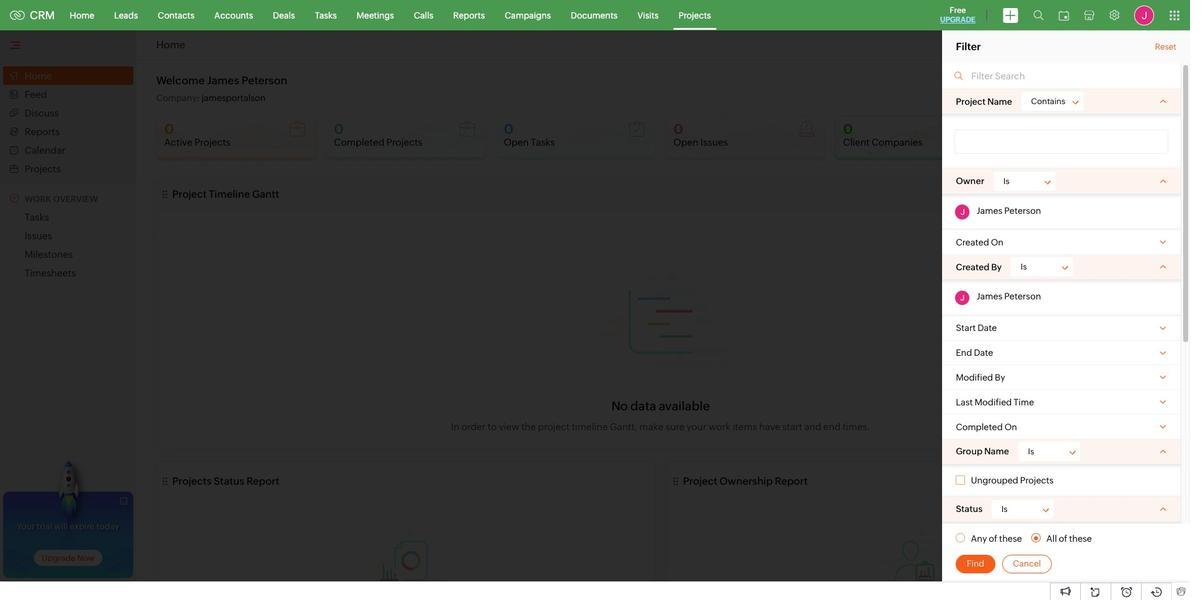 Task type: vqa. For each thing, say whether or not it's contained in the screenshot.
Rating
no



Task type: locate. For each thing, give the bounding box(es) containing it.
campaigns link
[[495, 0, 561, 30]]

calendar image
[[1059, 10, 1069, 20]]

crm
[[30, 9, 55, 22]]

deals link
[[263, 0, 305, 30]]

accounts link
[[204, 0, 263, 30]]

campaigns
[[505, 10, 551, 20]]

tasks link
[[305, 0, 347, 30]]

search image
[[1033, 10, 1044, 20]]

home
[[70, 10, 94, 20]]

projects
[[679, 10, 711, 20]]

upgrade
[[940, 15, 976, 24]]

accounts
[[214, 10, 253, 20]]

create menu image
[[1003, 8, 1019, 23]]



Task type: describe. For each thing, give the bounding box(es) containing it.
documents link
[[561, 0, 628, 30]]

leads
[[114, 10, 138, 20]]

meetings
[[357, 10, 394, 20]]

reports
[[453, 10, 485, 20]]

documents
[[571, 10, 618, 20]]

calls link
[[404, 0, 443, 30]]

reports link
[[443, 0, 495, 30]]

home link
[[60, 0, 104, 30]]

contacts link
[[148, 0, 204, 30]]

crm link
[[10, 9, 55, 22]]

free upgrade
[[940, 6, 976, 24]]

create menu element
[[996, 0, 1026, 30]]

meetings link
[[347, 0, 404, 30]]

calls
[[414, 10, 433, 20]]

tasks
[[315, 10, 337, 20]]

search element
[[1026, 0, 1051, 30]]

deals
[[273, 10, 295, 20]]

visits link
[[628, 0, 669, 30]]

contacts
[[158, 10, 195, 20]]

leads link
[[104, 0, 148, 30]]

free
[[950, 6, 966, 15]]

projects link
[[669, 0, 721, 30]]

visits
[[638, 10, 659, 20]]

profile image
[[1134, 5, 1154, 25]]

profile element
[[1127, 0, 1162, 30]]



